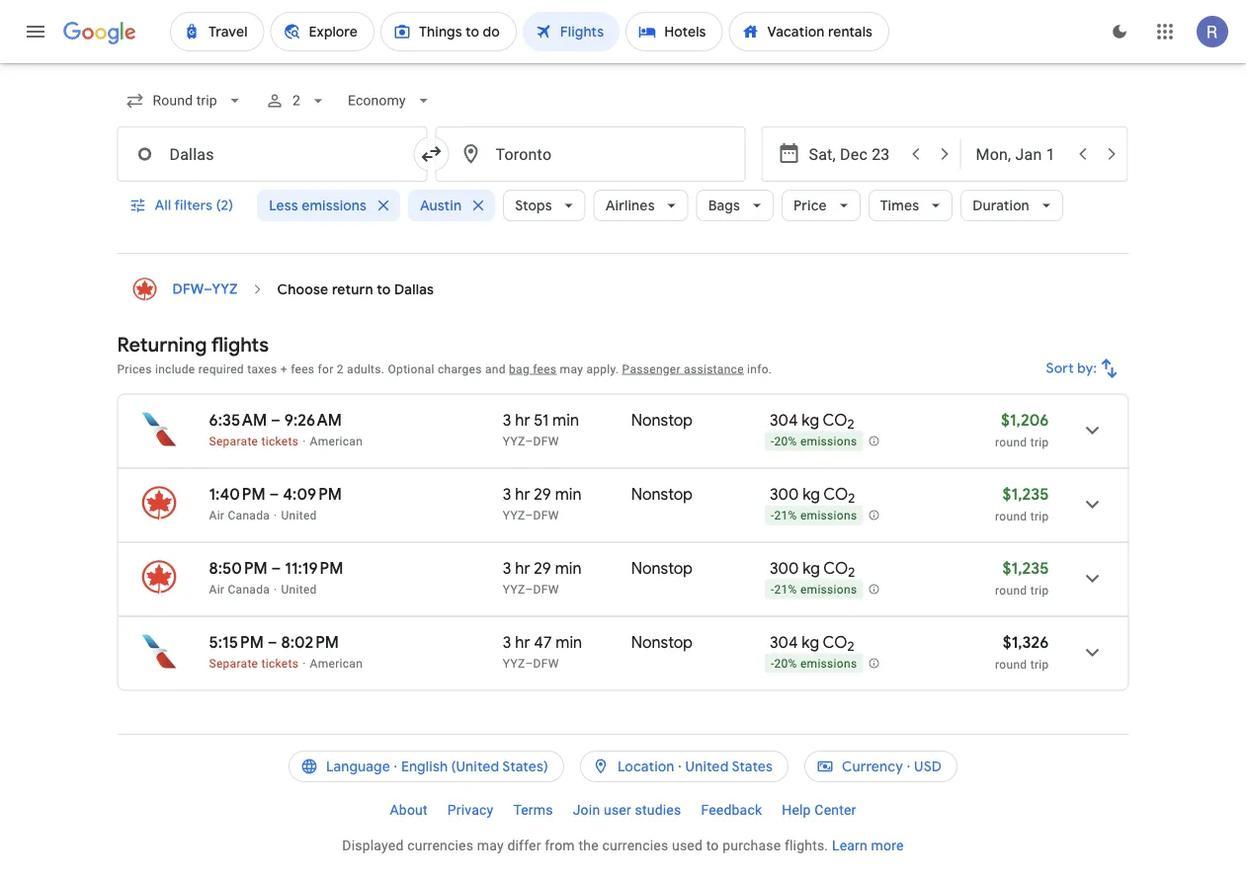 Task type: locate. For each thing, give the bounding box(es) containing it.
0 vertical spatial to
[[377, 281, 391, 298]]

dfw – yyz
[[172, 281, 238, 298]]

yyz inside the 3 hr 47 min yyz – dfw
[[503, 657, 525, 671]]

2 29 from the top
[[534, 558, 551, 579]]

to left dallas
[[377, 281, 391, 298]]

nonstop for 9:26 am
[[631, 410, 693, 430]]

1 total duration 3 hr 29 min. element from the top
[[503, 484, 631, 507]]

round for 11:19 pm
[[995, 584, 1027, 597]]

$1,326 round trip
[[995, 633, 1049, 672]]

1 separate from the top
[[209, 434, 258, 448]]

min inside 3 hr 51 min yyz – dfw
[[553, 410, 579, 430]]

1 vertical spatial air
[[209, 583, 225, 596]]

1 currencies from the left
[[407, 838, 473, 854]]

separate for 5:15 pm
[[209, 657, 258, 671]]

3 trip from the top
[[1030, 584, 1049, 597]]

1 vertical spatial $1,235
[[1003, 558, 1049, 579]]

20% for 3 hr 47 min
[[774, 657, 797, 671]]

dfw inside 3 hr 51 min yyz – dfw
[[533, 434, 559, 448]]

english
[[401, 758, 448, 776]]

Departure time: 8:50 PM. text field
[[209, 558, 268, 579]]

2 304 kg co 2 from the top
[[770, 633, 855, 655]]

2 american from the top
[[310, 657, 363, 671]]

3 down 3 hr 51 min yyz – dfw
[[503, 484, 511, 505]]

help center
[[782, 802, 856, 818]]

2 air canada from the top
[[209, 583, 270, 596]]

by:
[[1078, 360, 1097, 378]]

3 for 4:09 pm
[[503, 484, 511, 505]]

round inside $1,206 round trip
[[995, 435, 1027, 449]]

2 3 hr 29 min yyz – dfw from the top
[[503, 558, 582, 596]]

1 horizontal spatial may
[[560, 362, 583, 376]]

- for 11:19 pm
[[771, 583, 774, 597]]

29
[[534, 484, 551, 505], [534, 558, 551, 579]]

hr left 51
[[515, 410, 530, 430]]

dfw inside the 3 hr 47 min yyz – dfw
[[533, 657, 559, 671]]

3 left 47
[[503, 633, 511, 653]]

states
[[732, 758, 773, 776]]

1 20% from the top
[[774, 435, 797, 449]]

1 round from the top
[[995, 435, 1027, 449]]

yyz for 5:15 pm – 8:02 pm
[[503, 657, 525, 671]]

2 tickets from the top
[[261, 657, 299, 671]]

1 - from the top
[[771, 435, 774, 449]]

$1,235 round trip
[[995, 484, 1049, 523], [995, 558, 1049, 597]]

hr for 5:15 pm – 8:02 pm
[[515, 633, 530, 653]]

4 round from the top
[[995, 658, 1027, 672]]

hr inside 3 hr 51 min yyz – dfw
[[515, 410, 530, 430]]

1 304 from the top
[[770, 410, 798, 430]]

0 vertical spatial -20% emissions
[[771, 435, 857, 449]]

join user studies link
[[563, 795, 691, 826]]

american
[[310, 434, 363, 448], [310, 657, 363, 671]]

51
[[534, 410, 549, 430]]

1 hr from the top
[[515, 410, 530, 430]]

0 vertical spatial tickets
[[261, 434, 299, 448]]

3 round from the top
[[995, 584, 1027, 597]]

2 -20% emissions from the top
[[771, 657, 857, 671]]

round inside $1,326 round trip
[[995, 658, 1027, 672]]

nonstop flight. element for 11:19 pm
[[631, 558, 693, 582]]

min inside the 3 hr 47 min yyz – dfw
[[556, 633, 582, 653]]

- for 8:02 pm
[[771, 657, 774, 671]]

1 300 kg co 2 from the top
[[770, 484, 855, 507]]

fees right +
[[291, 362, 315, 376]]

min right 51
[[553, 410, 579, 430]]

– right the 5:15 pm text field
[[268, 633, 277, 653]]

1 fees from the left
[[291, 362, 315, 376]]

yyz down total duration 3 hr 51 min. element at top
[[503, 434, 525, 448]]

dfw down 47
[[533, 657, 559, 671]]

– up the 3 hr 47 min yyz – dfw
[[525, 583, 533, 596]]

air canada down departure time: 8:50 pm. text box
[[209, 583, 270, 596]]

duration
[[973, 197, 1030, 214]]

round down $1,235 text box
[[995, 509, 1027, 523]]

0 vertical spatial 20%
[[774, 435, 797, 449]]

0 vertical spatial 3 hr 29 min yyz – dfw
[[503, 484, 582, 522]]

3 up the 3 hr 47 min yyz – dfw
[[503, 558, 511, 579]]

3 hr 47 min yyz – dfw
[[503, 633, 582, 671]]

terms
[[513, 802, 553, 818]]

2 3 from the top
[[503, 484, 511, 505]]

and
[[485, 362, 506, 376]]

1 canada from the top
[[228, 508, 270, 522]]

1 300 from the top
[[770, 484, 799, 505]]

2 for 9:26 am
[[847, 416, 855, 433]]

0 vertical spatial air
[[209, 508, 225, 522]]

None text field
[[435, 127, 746, 182]]

2 total duration 3 hr 29 min. element from the top
[[503, 558, 631, 582]]

0 vertical spatial canada
[[228, 508, 270, 522]]

0 horizontal spatial to
[[377, 281, 391, 298]]

1 vertical spatial air canada
[[209, 583, 270, 596]]

1 american from the top
[[310, 434, 363, 448]]

300 kg co 2 for 11:19 pm
[[770, 558, 855, 581]]

–
[[204, 281, 212, 298], [271, 410, 281, 430], [525, 434, 533, 448], [269, 484, 279, 505], [525, 508, 533, 522], [271, 558, 281, 579], [525, 583, 533, 596], [268, 633, 277, 653], [525, 657, 533, 671]]

2 nonstop from the top
[[631, 484, 693, 505]]

304 kg co 2
[[770, 410, 855, 433], [770, 633, 855, 655]]

-21% emissions for 11:19 pm
[[771, 583, 857, 597]]

– down 3 hr 51 min yyz – dfw
[[525, 508, 533, 522]]

american for 6:35 am – 9:26 am
[[310, 434, 363, 448]]

canada down departure time: 8:50 pm. text box
[[228, 583, 270, 596]]

1 vertical spatial to
[[706, 838, 719, 854]]

4 hr from the top
[[515, 633, 530, 653]]

3 hr 29 min yyz – dfw down 3 hr 51 min yyz – dfw
[[503, 484, 582, 522]]

total duration 3 hr 29 min. element
[[503, 484, 631, 507], [503, 558, 631, 582]]

dfw
[[172, 281, 204, 298], [533, 434, 559, 448], [533, 508, 559, 522], [533, 583, 559, 596], [533, 657, 559, 671]]

choose
[[277, 281, 328, 298]]

may left differ
[[477, 838, 504, 854]]

total duration 3 hr 29 min. element up total duration 3 hr 47 min. element
[[503, 558, 631, 582]]

0 vertical spatial $1,235 round trip
[[995, 484, 1049, 523]]

– down total duration 3 hr 51 min. element at top
[[525, 434, 533, 448]]

kg for 9:26 am
[[802, 410, 819, 430]]

1 air canada from the top
[[209, 508, 270, 522]]

1 air from the top
[[209, 508, 225, 522]]

separate tickets for 5:15 pm
[[209, 657, 299, 671]]

adults.
[[347, 362, 385, 376]]

round down 1206 us dollars "text field"
[[995, 435, 1027, 449]]

austin button
[[408, 182, 495, 229]]

filters
[[174, 197, 213, 214]]

1 tickets from the top
[[261, 434, 299, 448]]

1 vertical spatial 304 kg co 2
[[770, 633, 855, 655]]

0 vertical spatial american
[[310, 434, 363, 448]]

yyz down 3 hr 51 min yyz – dfw
[[503, 508, 525, 522]]

3
[[503, 410, 511, 430], [503, 484, 511, 505], [503, 558, 511, 579], [503, 633, 511, 653]]

None field
[[117, 83, 253, 119], [340, 83, 441, 119], [117, 83, 253, 119], [340, 83, 441, 119]]

round down $1,235 text field
[[995, 584, 1027, 597]]

fees right bag
[[533, 362, 557, 376]]

– right the departure time: 1:40 pm. text field
[[269, 484, 279, 505]]

2 separate tickets from the top
[[209, 657, 299, 671]]

-20% emissions for $1,206
[[771, 435, 857, 449]]

prices
[[117, 362, 152, 376]]

trip for 8:02 pm
[[1030, 658, 1049, 672]]

flight details. leaves toronto pearson international airport at 8:50 pm on monday, january 1 and arrives at dallas/fort worth international airport at 11:19 pm on monday, january 1. image
[[1069, 555, 1116, 602]]

may
[[560, 362, 583, 376], [477, 838, 504, 854]]

leaves toronto pearson international airport at 1:40 pm on monday, january 1 and arrives at dallas/fort worth international airport at 4:09 pm on monday, january 1. element
[[209, 484, 342, 505]]

currencies
[[407, 838, 473, 854], [602, 838, 668, 854]]

leaves toronto pearson international airport at 8:50 pm on monday, january 1 and arrives at dallas/fort worth international airport at 11:19 pm on monday, january 1. element
[[209, 558, 343, 579]]

2 304 from the top
[[770, 633, 798, 653]]

help center link
[[772, 795, 866, 826]]

304 kg co 2 for $1,326
[[770, 633, 855, 655]]

29 up 47
[[534, 558, 551, 579]]

0 vertical spatial separate
[[209, 434, 258, 448]]

$1,235 round trip up $1,235 text field
[[995, 484, 1049, 523]]

change appearance image
[[1096, 8, 1143, 55]]

united
[[281, 508, 317, 522], [281, 583, 317, 596], [685, 758, 729, 776]]

air canada
[[209, 508, 270, 522], [209, 583, 270, 596]]

to
[[377, 281, 391, 298], [706, 838, 719, 854]]

separate down the 5:15 pm text field
[[209, 657, 258, 671]]

join
[[573, 802, 600, 818]]

airlines
[[605, 197, 655, 214]]

currencies down privacy link
[[407, 838, 473, 854]]

-
[[771, 435, 774, 449], [771, 509, 774, 523], [771, 583, 774, 597], [771, 657, 774, 671]]

yyz for 8:50 pm – 11:19 pm
[[503, 583, 525, 596]]

bags
[[708, 197, 740, 214]]

price button
[[782, 182, 861, 229]]

american down "9:26 am"
[[310, 434, 363, 448]]

3 hr 29 min yyz – dfw for 11:19 pm
[[503, 558, 582, 596]]

1235 US dollars text field
[[1003, 484, 1049, 505]]

1 nonstop from the top
[[631, 410, 693, 430]]

separate
[[209, 434, 258, 448], [209, 657, 258, 671]]

yyz down total duration 3 hr 47 min. element
[[503, 657, 525, 671]]

emissions for 9:26 am
[[800, 435, 857, 449]]

304 for 3 hr 47 min
[[770, 633, 798, 653]]

currencies down the join user studies link
[[602, 838, 668, 854]]

1 vertical spatial 304
[[770, 633, 798, 653]]

tickets down leaves toronto pearson international airport at 5:15 pm on monday, january 1 and arrives at dallas/fort worth international airport at 8:02 pm on monday, january 1. element
[[261, 657, 299, 671]]

1 vertical spatial 20%
[[774, 657, 797, 671]]

1 -21% emissions from the top
[[771, 509, 857, 523]]

1 vertical spatial 3 hr 29 min yyz – dfw
[[503, 558, 582, 596]]

canada for 8:50 pm
[[228, 583, 270, 596]]

$1,235 round trip up $1,326 on the bottom right of page
[[995, 558, 1049, 597]]

2 for 11:19 pm
[[848, 565, 855, 581]]

yyz inside 3 hr 51 min yyz – dfw
[[503, 434, 525, 448]]

2 vertical spatial united
[[685, 758, 729, 776]]

yyz up the 3 hr 47 min yyz – dfw
[[503, 583, 525, 596]]

1 vertical spatial 300
[[770, 558, 799, 579]]

Departure time: 5:15 PM. text field
[[209, 633, 264, 653]]

required
[[198, 362, 244, 376]]

0 vertical spatial 21%
[[774, 509, 797, 523]]

center
[[815, 802, 856, 818]]

Return text field
[[976, 127, 1067, 181]]

air
[[209, 508, 225, 522], [209, 583, 225, 596]]

may left apply.
[[560, 362, 583, 376]]

0 vertical spatial may
[[560, 362, 583, 376]]

american for 5:15 pm – 8:02 pm
[[310, 657, 363, 671]]

min down 3 hr 51 min yyz – dfw
[[555, 484, 582, 505]]

21% for 4:09 pm
[[774, 509, 797, 523]]

1 3 from the top
[[503, 410, 511, 430]]

1 vertical spatial 29
[[534, 558, 551, 579]]

1 vertical spatial -21% emissions
[[771, 583, 857, 597]]

-20% emissions for $1,326
[[771, 657, 857, 671]]

3 nonstop from the top
[[631, 558, 693, 579]]

1 29 from the top
[[534, 484, 551, 505]]

- for 9:26 am
[[771, 435, 774, 449]]

hr inside the 3 hr 47 min yyz – dfw
[[515, 633, 530, 653]]

hr left 47
[[515, 633, 530, 653]]

1 vertical spatial united
[[281, 583, 317, 596]]

1 304 kg co 2 from the top
[[770, 410, 855, 433]]

2 $1,235 round trip from the top
[[995, 558, 1049, 597]]

leaves toronto pearson international airport at 5:15 pm on monday, january 1 and arrives at dallas/fort worth international airport at 8:02 pm on monday, january 1. element
[[209, 633, 339, 653]]

round down $1,326 on the bottom right of page
[[995, 658, 1027, 672]]

2 round from the top
[[995, 509, 1027, 523]]

1 21% from the top
[[774, 509, 797, 523]]

1 vertical spatial -20% emissions
[[771, 657, 857, 671]]

dfw for 1:40 pm – 4:09 pm
[[533, 508, 559, 522]]

trip inside $1,206 round trip
[[1030, 435, 1049, 449]]

air down departure time: 8:50 pm. text box
[[209, 583, 225, 596]]

dfw up 47
[[533, 583, 559, 596]]

min up total duration 3 hr 47 min. element
[[555, 558, 582, 579]]

0 vertical spatial -21% emissions
[[771, 509, 857, 523]]

2
[[292, 92, 300, 109], [337, 362, 344, 376], [847, 416, 855, 433], [848, 490, 855, 507], [848, 565, 855, 581], [847, 639, 855, 655]]

300
[[770, 484, 799, 505], [770, 558, 799, 579]]

0 vertical spatial 29
[[534, 484, 551, 505]]

nonstop flight. element for 9:26 am
[[631, 410, 693, 433]]

language
[[326, 758, 390, 776]]

hr
[[515, 410, 530, 430], [515, 484, 530, 505], [515, 558, 530, 579], [515, 633, 530, 653]]

5:15 pm – 8:02 pm
[[209, 633, 339, 653]]

1 vertical spatial 21%
[[774, 583, 797, 597]]

1 vertical spatial tickets
[[261, 657, 299, 671]]

states)
[[502, 758, 548, 776]]

3 nonstop flight. element from the top
[[631, 558, 693, 582]]

bag
[[509, 362, 530, 376]]

0 vertical spatial 304 kg co 2
[[770, 410, 855, 433]]

hr down 3 hr 51 min yyz – dfw
[[515, 484, 530, 505]]

yyz up flights at top
[[212, 281, 238, 298]]

3 inside 3 hr 51 min yyz – dfw
[[503, 410, 511, 430]]

separate tickets down the 5:15 pm text field
[[209, 657, 299, 671]]

8:50 pm
[[209, 558, 268, 579]]

trip down $1,326 on the bottom right of page
[[1030, 658, 1049, 672]]

nonstop
[[631, 410, 693, 430], [631, 484, 693, 505], [631, 558, 693, 579], [631, 633, 693, 653]]

None text field
[[117, 127, 427, 182]]

2 canada from the top
[[228, 583, 270, 596]]

1326 US dollars text field
[[1003, 633, 1049, 653]]

2 air from the top
[[209, 583, 225, 596]]

29 for 8:50 pm – 11:19 pm
[[534, 558, 551, 579]]

to inside returning flights main content
[[377, 281, 391, 298]]

hr up the 3 hr 47 min yyz – dfw
[[515, 558, 530, 579]]

times
[[880, 197, 919, 214]]

separate tickets down 6:35 am
[[209, 434, 299, 448]]

1 $1,235 from the top
[[1003, 484, 1049, 505]]

united down 4:09 pm
[[281, 508, 317, 522]]

displayed currencies may differ from the currencies used to purchase flights. learn more
[[342, 838, 904, 854]]

2 20% from the top
[[774, 657, 797, 671]]

united for 11:19 pm
[[281, 583, 317, 596]]

trip down $1,206
[[1030, 435, 1049, 449]]

0 vertical spatial united
[[281, 508, 317, 522]]

3 - from the top
[[771, 583, 774, 597]]

separate down 6:35 am
[[209, 434, 258, 448]]

1 vertical spatial separate tickets
[[209, 657, 299, 671]]

3 hr 29 min yyz – dfw up 47
[[503, 558, 582, 596]]

total duration 3 hr 29 min. element down 3 hr 51 min yyz – dfw
[[503, 484, 631, 507]]

3 hr 29 min yyz – dfw for 4:09 pm
[[503, 484, 582, 522]]

20%
[[774, 435, 797, 449], [774, 657, 797, 671]]

1 $1,235 round trip from the top
[[995, 484, 1049, 523]]

american down 8:02 pm
[[310, 657, 363, 671]]

studies
[[635, 802, 681, 818]]

$1,235
[[1003, 484, 1049, 505], [1003, 558, 1049, 579]]

co
[[823, 410, 847, 430], [824, 484, 848, 505], [824, 558, 848, 579], [823, 633, 847, 653]]

0 vertical spatial total duration 3 hr 29 min. element
[[503, 484, 631, 507]]

emissions
[[302, 197, 367, 214], [800, 435, 857, 449], [800, 509, 857, 523], [800, 583, 857, 597], [800, 657, 857, 671]]

main menu image
[[24, 20, 47, 43]]

1 trip from the top
[[1030, 435, 1049, 449]]

None search field
[[117, 77, 1129, 254]]

1 vertical spatial total duration 3 hr 29 min. element
[[503, 558, 631, 582]]

2 separate from the top
[[209, 657, 258, 671]]

– inside 3 hr 51 min yyz – dfw
[[525, 434, 533, 448]]

hr for 6:35 am – 9:26 am
[[515, 410, 530, 430]]

– down total duration 3 hr 47 min. element
[[525, 657, 533, 671]]

2 300 kg co 2 from the top
[[770, 558, 855, 581]]

3 hr 29 min yyz – dfw
[[503, 484, 582, 522], [503, 558, 582, 596]]

$1,235 left flight details. leaves toronto pearson international airport at 8:50 pm on monday, january 1 and arrives at dallas/fort worth international airport at 11:19 pm on monday, january 1. image
[[1003, 558, 1049, 579]]

$1,326
[[1003, 633, 1049, 653]]

4 3 from the top
[[503, 633, 511, 653]]

0 horizontal spatial currencies
[[407, 838, 473, 854]]

kg for 4:09 pm
[[803, 484, 820, 505]]

0 horizontal spatial fees
[[291, 362, 315, 376]]

dfw down 51
[[533, 434, 559, 448]]

3 hr from the top
[[515, 558, 530, 579]]

trip
[[1030, 435, 1049, 449], [1030, 509, 1049, 523], [1030, 584, 1049, 597], [1030, 658, 1049, 672]]

3 inside the 3 hr 47 min yyz – dfw
[[503, 633, 511, 653]]

dfw down 3 hr 51 min yyz – dfw
[[533, 508, 559, 522]]

canada
[[228, 508, 270, 522], [228, 583, 270, 596]]

0 vertical spatial 300 kg co 2
[[770, 484, 855, 507]]

2 - from the top
[[771, 509, 774, 523]]

bag fees button
[[509, 362, 557, 376]]

trip down $1,235 text box
[[1030, 509, 1049, 523]]

tickets
[[261, 434, 299, 448], [261, 657, 299, 671]]

1 separate tickets from the top
[[209, 434, 299, 448]]

min right 47
[[556, 633, 582, 653]]

2 for 4:09 pm
[[848, 490, 855, 507]]

1 vertical spatial separate
[[209, 657, 258, 671]]

tickets for 9:26 am
[[261, 434, 299, 448]]

4 trip from the top
[[1030, 658, 1049, 672]]

4 nonstop flight. element from the top
[[631, 633, 693, 656]]

air canada down 1:40 pm
[[209, 508, 270, 522]]

total duration 3 hr 47 min. element
[[503, 633, 631, 656]]

min for 11:19 pm
[[555, 558, 582, 579]]

more
[[871, 838, 904, 854]]

1 horizontal spatial fees
[[533, 362, 557, 376]]

2 trip from the top
[[1030, 509, 1049, 523]]

to right used
[[706, 838, 719, 854]]

Arrival time: 9:26 AM. text field
[[284, 410, 342, 430]]

4 - from the top
[[771, 657, 774, 671]]

-20% emissions
[[771, 435, 857, 449], [771, 657, 857, 671]]

Departure time: 1:40 PM. text field
[[209, 484, 266, 505]]

nonstop for 4:09 pm
[[631, 484, 693, 505]]

separate tickets
[[209, 434, 299, 448], [209, 657, 299, 671]]

emissions for 8:02 pm
[[800, 657, 857, 671]]

2 21% from the top
[[774, 583, 797, 597]]

4 nonstop from the top
[[631, 633, 693, 653]]

emissions inside popup button
[[302, 197, 367, 214]]

2 nonstop flight. element from the top
[[631, 484, 693, 507]]

1 horizontal spatial currencies
[[602, 838, 668, 854]]

$1,235 round trip for 4:09 pm
[[995, 484, 1049, 523]]

air down 1:40 pm
[[209, 508, 225, 522]]

3 3 from the top
[[503, 558, 511, 579]]

flight details. leaves toronto pearson international airport at 1:40 pm on monday, january 1 and arrives at dallas/fort worth international airport at 4:09 pm on monday, january 1. image
[[1069, 481, 1116, 528]]

flight details. leaves toronto pearson international airport at 6:35 am on monday, january 1 and arrives at dallas/fort worth international airport at 9:26 am on monday, january 1. image
[[1069, 407, 1116, 454]]

0 vertical spatial separate tickets
[[209, 434, 299, 448]]

0 vertical spatial 304
[[770, 410, 798, 430]]

1 vertical spatial $1,235 round trip
[[995, 558, 1049, 597]]

2 $1,235 from the top
[[1003, 558, 1049, 579]]

nonstop for 11:19 pm
[[631, 558, 693, 579]]

trip down $1,235 text field
[[1030, 584, 1049, 597]]

1 vertical spatial 300 kg co 2
[[770, 558, 855, 581]]

2 hr from the top
[[515, 484, 530, 505]]

united down '11:19 pm'
[[281, 583, 317, 596]]

nonstop flight. element
[[631, 410, 693, 433], [631, 484, 693, 507], [631, 558, 693, 582], [631, 633, 693, 656]]

kg for 8:02 pm
[[802, 633, 819, 653]]

tickets down leaves toronto pearson international airport at 6:35 am on monday, january 1 and arrives at dallas/fort worth international airport at 9:26 am on monday, january 1. element at left
[[261, 434, 299, 448]]

1 vertical spatial canada
[[228, 583, 270, 596]]

about link
[[380, 795, 438, 826]]

0 vertical spatial air canada
[[209, 508, 270, 522]]

3 left 51
[[503, 410, 511, 430]]

29 down 3 hr 51 min yyz – dfw
[[534, 484, 551, 505]]

2 -21% emissions from the top
[[771, 583, 857, 597]]

canada down 1:40 pm
[[228, 508, 270, 522]]

1 nonstop flight. element from the top
[[631, 410, 693, 433]]

0 vertical spatial 300
[[770, 484, 799, 505]]

1 -20% emissions from the top
[[771, 435, 857, 449]]

none search field containing all filters (2)
[[117, 77, 1129, 254]]

1 vertical spatial american
[[310, 657, 363, 671]]

2 300 from the top
[[770, 558, 799, 579]]

Departure text field
[[809, 127, 900, 181]]

assistance
[[684, 362, 744, 376]]

0 horizontal spatial may
[[477, 838, 504, 854]]

1 3 hr 29 min yyz – dfw from the top
[[503, 484, 582, 522]]

6:35 am – 9:26 am
[[209, 410, 342, 430]]

0 vertical spatial $1,235
[[1003, 484, 1049, 505]]

united left states
[[685, 758, 729, 776]]

yyz for 1:40 pm – 4:09 pm
[[503, 508, 525, 522]]

trip inside $1,326 round trip
[[1030, 658, 1049, 672]]

sort
[[1046, 360, 1074, 378]]

$1,235 down $1,206 round trip
[[1003, 484, 1049, 505]]

3 for 11:19 pm
[[503, 558, 511, 579]]

trip for 11:19 pm
[[1030, 584, 1049, 597]]

flights
[[211, 332, 269, 357]]

3 for 9:26 am
[[503, 410, 511, 430]]

304 for 3 hr 51 min
[[770, 410, 798, 430]]



Task type: describe. For each thing, give the bounding box(es) containing it.
Departure time: 6:35 AM. text field
[[209, 410, 267, 430]]

yyz for 6:35 am – 9:26 am
[[503, 434, 525, 448]]

co for 1:40 pm – 4:09 pm
[[824, 484, 848, 505]]

total duration 3 hr 51 min. element
[[503, 410, 631, 433]]

austin
[[420, 197, 462, 214]]

co for 5:15 pm – 8:02 pm
[[823, 633, 847, 653]]

11:19 pm
[[285, 558, 343, 579]]

taxes
[[247, 362, 277, 376]]

round for 9:26 am
[[995, 435, 1027, 449]]

+
[[280, 362, 287, 376]]

(united
[[451, 758, 499, 776]]

co for 6:35 am – 9:26 am
[[823, 410, 847, 430]]

min for 8:02 pm
[[556, 633, 582, 653]]

1 vertical spatial may
[[477, 838, 504, 854]]

emissions for 4:09 pm
[[800, 509, 857, 523]]

duration button
[[961, 182, 1063, 229]]

300 for 4:09 pm
[[770, 484, 799, 505]]

1206 US dollars text field
[[1001, 410, 1049, 430]]

feedback
[[701, 802, 762, 818]]

47
[[534, 633, 552, 653]]

trip for 4:09 pm
[[1030, 509, 1049, 523]]

flights.
[[785, 838, 828, 854]]

returning
[[117, 332, 207, 357]]

passenger
[[622, 362, 681, 376]]

used
[[672, 838, 703, 854]]

dallas
[[394, 281, 434, 298]]

times button
[[869, 182, 953, 229]]

air for 8:50 pm
[[209, 583, 225, 596]]

from
[[545, 838, 575, 854]]

separate tickets for 6:35 am
[[209, 434, 299, 448]]

less emissions
[[269, 197, 367, 214]]

– up returning flights
[[204, 281, 212, 298]]

round for 8:02 pm
[[995, 658, 1027, 672]]

location
[[618, 758, 675, 776]]

-21% emissions for 4:09 pm
[[771, 509, 857, 523]]

21% for 11:19 pm
[[774, 583, 797, 597]]

1:40 pm
[[209, 484, 266, 505]]

$1,235 round trip for 11:19 pm
[[995, 558, 1049, 597]]

Arrival time: 8:02 PM. text field
[[281, 633, 339, 653]]

passenger assistance button
[[622, 362, 744, 376]]

2 fees from the left
[[533, 362, 557, 376]]

united for 4:09 pm
[[281, 508, 317, 522]]

usd
[[914, 758, 942, 776]]

currency
[[842, 758, 903, 776]]

$1,206
[[1001, 410, 1049, 430]]

emissions for 11:19 pm
[[800, 583, 857, 597]]

$1,206 round trip
[[995, 410, 1049, 449]]

leaves toronto pearson international airport at 6:35 am on monday, january 1 and arrives at dallas/fort worth international airport at 9:26 am on monday, january 1. element
[[209, 410, 342, 430]]

total duration 3 hr 29 min. element for 4:09 pm
[[503, 484, 631, 507]]

4:09 pm
[[283, 484, 342, 505]]

2 inside popup button
[[292, 92, 300, 109]]

2 currencies from the left
[[602, 838, 668, 854]]

all filters (2) button
[[117, 182, 249, 229]]

8:50 pm – 11:19 pm
[[209, 558, 343, 579]]

5:15 pm
[[209, 633, 264, 653]]

300 kg co 2 for 4:09 pm
[[770, 484, 855, 507]]

dfw up returning flights
[[172, 281, 204, 298]]

trip for 9:26 am
[[1030, 435, 1049, 449]]

tickets for 8:02 pm
[[261, 657, 299, 671]]

sort by:
[[1046, 360, 1097, 378]]

english (united states)
[[401, 758, 548, 776]]

– left arrival time: 9:26 am. text box
[[271, 410, 281, 430]]

returning flights
[[117, 332, 269, 357]]

charges
[[438, 362, 482, 376]]

min for 9:26 am
[[553, 410, 579, 430]]

Arrival time: 4:09 PM. text field
[[283, 484, 342, 505]]

co for 8:50 pm – 11:19 pm
[[824, 558, 848, 579]]

3 for 8:02 pm
[[503, 633, 511, 653]]

- for 4:09 pm
[[771, 509, 774, 523]]

swap origin and destination. image
[[420, 142, 443, 166]]

flight details. leaves toronto pearson international airport at 5:15 pm on monday, january 1 and arrives at dallas/fort worth international airport at 8:02 pm on monday, january 1. image
[[1069, 629, 1116, 676]]

help
[[782, 802, 811, 818]]

6:35 am
[[209, 410, 267, 430]]

all filters (2)
[[155, 197, 233, 214]]

$1,235 for 1:40 pm – 4:09 pm
[[1003, 484, 1049, 505]]

united states
[[685, 758, 773, 776]]

canada for 1:40 pm
[[228, 508, 270, 522]]

about
[[390, 802, 428, 818]]

prices include required taxes + fees for 2 adults. optional charges and bag fees may apply. passenger assistance
[[117, 362, 744, 376]]

learn
[[832, 838, 868, 854]]

20% for 3 hr 51 min
[[774, 435, 797, 449]]

round for 4:09 pm
[[995, 509, 1027, 523]]

include
[[155, 362, 195, 376]]

optional
[[388, 362, 435, 376]]

1:40 pm – 4:09 pm
[[209, 484, 342, 505]]

300 for 11:19 pm
[[770, 558, 799, 579]]

hr for 1:40 pm – 4:09 pm
[[515, 484, 530, 505]]

purchase
[[723, 838, 781, 854]]

less emissions button
[[257, 182, 400, 229]]

airlines button
[[594, 182, 688, 229]]

separate for 6:35 am
[[209, 434, 258, 448]]

$1,235 for 8:50 pm – 11:19 pm
[[1003, 558, 1049, 579]]

may inside returning flights main content
[[560, 362, 583, 376]]

min for 4:09 pm
[[555, 484, 582, 505]]

choose return to dallas
[[277, 281, 434, 298]]

nonstop for 8:02 pm
[[631, 633, 693, 653]]

29 for 1:40 pm – 4:09 pm
[[534, 484, 551, 505]]

kg for 11:19 pm
[[803, 558, 820, 579]]

user
[[604, 802, 631, 818]]

1235 US dollars text field
[[1003, 558, 1049, 579]]

air canada for 1:40 pm
[[209, 508, 270, 522]]

the
[[579, 838, 599, 854]]

privacy
[[447, 802, 494, 818]]

– inside the 3 hr 47 min yyz – dfw
[[525, 657, 533, 671]]

(2)
[[216, 197, 233, 214]]

air for 1:40 pm
[[209, 508, 225, 522]]

– left arrival time: 11:19 pm. text field
[[271, 558, 281, 579]]

sort by: button
[[1038, 345, 1129, 392]]

304 kg co 2 for $1,206
[[770, 410, 855, 433]]

9:26 am
[[284, 410, 342, 430]]

price
[[793, 197, 827, 214]]

dfw for 5:15 pm – 8:02 pm
[[533, 657, 559, 671]]

stops button
[[503, 182, 586, 229]]

dfw for 8:50 pm – 11:19 pm
[[533, 583, 559, 596]]

nonstop flight. element for 8:02 pm
[[631, 633, 693, 656]]

8:02 pm
[[281, 633, 339, 653]]

learn more link
[[832, 838, 904, 854]]

1 horizontal spatial to
[[706, 838, 719, 854]]

2 for 8:02 pm
[[847, 639, 855, 655]]

terms link
[[503, 795, 563, 826]]

apply.
[[586, 362, 619, 376]]

dfw for 6:35 am – 9:26 am
[[533, 434, 559, 448]]

total duration 3 hr 29 min. element for 11:19 pm
[[503, 558, 631, 582]]

air canada for 8:50 pm
[[209, 583, 270, 596]]

hr for 8:50 pm – 11:19 pm
[[515, 558, 530, 579]]

displayed
[[342, 838, 404, 854]]

nonstop flight. element for 4:09 pm
[[631, 484, 693, 507]]

2 button
[[257, 77, 336, 125]]

Arrival time: 11:19 PM. text field
[[285, 558, 343, 579]]

differ
[[507, 838, 541, 854]]

less
[[269, 197, 298, 214]]

all
[[155, 197, 171, 214]]

join user studies
[[573, 802, 681, 818]]

stops
[[515, 197, 552, 214]]

privacy link
[[438, 795, 503, 826]]

returning flights main content
[[117, 270, 1129, 707]]



Task type: vqa. For each thing, say whether or not it's contained in the screenshot.
1st Separate from the top of the Returning flights main content
yes



